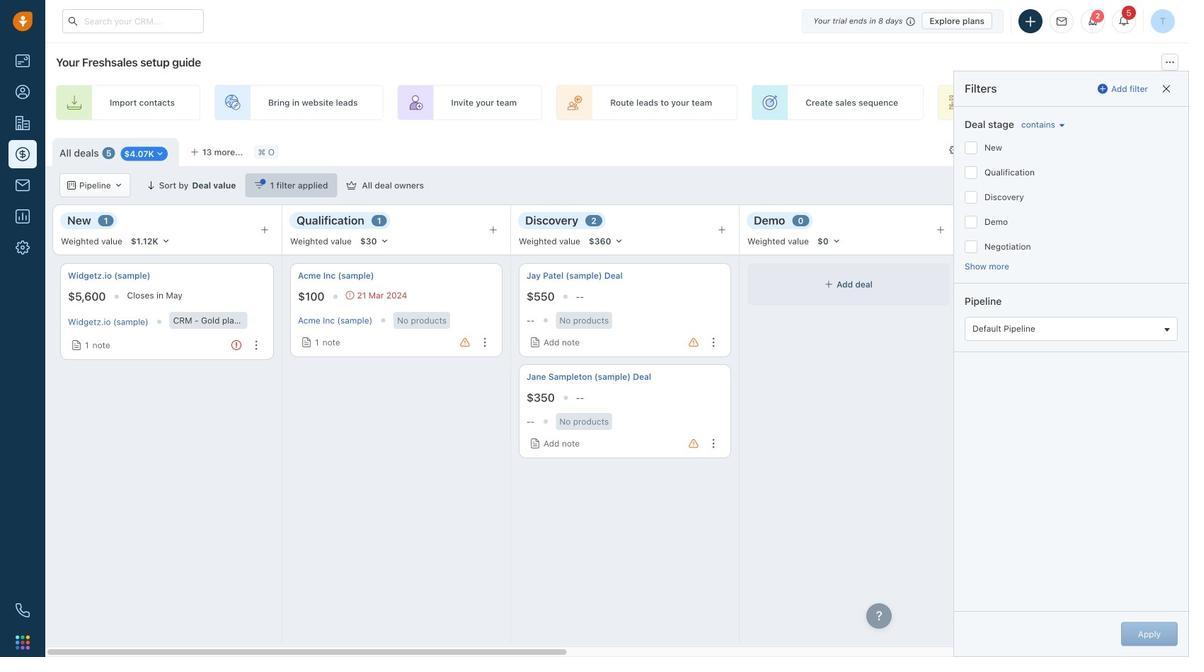 Task type: describe. For each thing, give the bounding box(es) containing it.
Search your CRM... text field
[[62, 9, 204, 33]]

phone element
[[8, 597, 37, 625]]

send email image
[[1057, 17, 1067, 26]]



Task type: locate. For each thing, give the bounding box(es) containing it.
phone image
[[16, 604, 30, 618]]

freshworks switcher image
[[16, 636, 30, 650]]

container_wx8msf4aqz5i3rn1 image
[[950, 145, 960, 155], [255, 181, 264, 190], [67, 181, 76, 190], [114, 181, 123, 190], [302, 338, 312, 348], [530, 338, 540, 348], [530, 439, 540, 449]]

Search field
[[1113, 173, 1184, 198]]

container_wx8msf4aqz5i3rn1 image
[[156, 150, 164, 158], [347, 181, 356, 190], [825, 280, 834, 289], [346, 291, 354, 300], [72, 341, 81, 351]]



Task type: vqa. For each thing, say whether or not it's contained in the screenshot.
the 'Search your CRM...' 'text box'
yes



